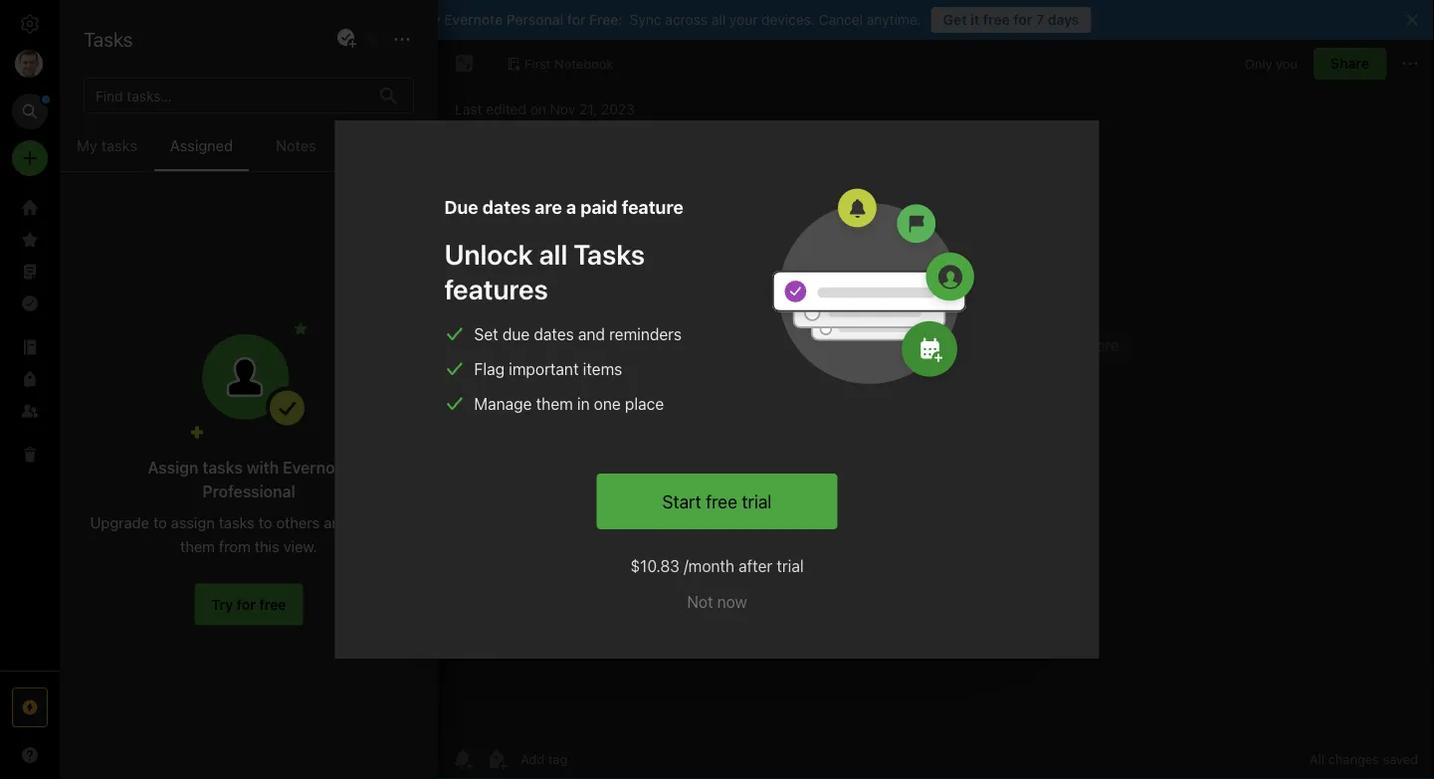 Task type: locate. For each thing, give the bounding box(es) containing it.
and inside the upgrade to assign tasks to others and manage them from this view.
[[324, 514, 349, 532]]

free right start
[[706, 491, 738, 512]]

tasks for assign
[[202, 458, 243, 477]]

free
[[983, 11, 1010, 28], [706, 491, 738, 512], [259, 596, 286, 613]]

1 vertical spatial notes
[[276, 137, 316, 154]]

others
[[276, 514, 320, 532]]

hours
[[600, 370, 636, 387]]

untitled
[[86, 154, 138, 170]]

only
[[1245, 56, 1273, 71]]

and right 'others'
[[324, 514, 349, 532]]

unlock all tasks features
[[444, 238, 645, 306]]

0 vertical spatial evernote
[[444, 11, 503, 28]]

1 vertical spatial trial
[[777, 557, 804, 576]]

tasks
[[84, 27, 133, 50], [574, 238, 645, 271]]

0 horizontal spatial try
[[212, 596, 233, 613]]

0 horizontal spatial free
[[259, 596, 286, 613]]

1 vertical spatial tasks
[[202, 458, 243, 477]]

due
[[444, 196, 478, 218]]

and up items
[[578, 325, 605, 344]]

1 vertical spatial try
[[212, 596, 233, 613]]

2 vertical spatial tasks
[[219, 514, 255, 532]]

tasks right the my
[[101, 137, 137, 154]]

0 vertical spatial trial
[[742, 491, 772, 512]]

on
[[530, 101, 546, 117]]

0 vertical spatial tasks
[[84, 27, 133, 50]]

in up manage on the bottom left of the page
[[487, 370, 499, 387]]

0 vertical spatial try
[[420, 11, 441, 28]]

hour
[[513, 370, 542, 387]]

today
[[487, 321, 526, 337]]

tasks up professional
[[202, 458, 243, 477]]

7
[[1036, 11, 1044, 28]]

2 horizontal spatial free
[[983, 11, 1010, 28]]

edited
[[486, 101, 527, 117]]

them left in
[[536, 395, 573, 414]]

notes inside button
[[276, 137, 316, 154]]

2 horizontal spatial for
[[1014, 11, 1033, 28]]

trial up after
[[742, 491, 772, 512]]

upgrade to assign tasks to others and manage them from this view.
[[90, 514, 408, 555]]

new task image
[[334, 27, 358, 51]]

0 vertical spatial and
[[578, 325, 605, 344]]

notes down find tasks… text box
[[276, 137, 316, 154]]

upgrade
[[90, 514, 149, 532]]

note
[[94, 102, 122, 118]]

assigned button
[[154, 133, 249, 171]]

start free trial
[[663, 491, 772, 512]]

1 vertical spatial 1
[[503, 370, 509, 387]]

0 vertical spatial tasks
[[101, 137, 137, 154]]

1 horizontal spatial notes
[[276, 137, 316, 154]]

for left 7
[[1014, 11, 1033, 28]]

0 horizontal spatial and
[[324, 514, 349, 532]]

in left 4
[[572, 370, 583, 387]]

1 vertical spatial and
[[324, 514, 349, 532]]

and
[[578, 325, 605, 344], [324, 514, 349, 532]]

1 horizontal spatial for
[[567, 11, 586, 28]]

trial right after
[[777, 557, 804, 576]]

/month
[[684, 557, 735, 576]]

for inside try for free button
[[237, 596, 256, 613]]

sync
[[630, 11, 662, 28]]

1 in from the left
[[487, 370, 499, 387]]

1 vertical spatial free
[[706, 491, 738, 512]]

not now
[[687, 593, 747, 612]]

professional
[[202, 482, 295, 501]]

notes
[[103, 60, 157, 83], [276, 137, 316, 154]]

1 horizontal spatial and
[[578, 325, 605, 344]]

0 vertical spatial dates
[[483, 196, 531, 218]]

1 horizontal spatial tasks
[[574, 238, 645, 271]]

repeat button
[[730, 317, 812, 342]]

first notebook button
[[500, 50, 620, 78]]

1 to from the left
[[153, 514, 167, 532]]

assign
[[148, 458, 198, 477]]

0 horizontal spatial tasks
[[84, 27, 133, 50]]

assigned
[[170, 137, 233, 154]]

1 vertical spatial all
[[539, 238, 568, 271]]

evernote
[[444, 11, 503, 28], [283, 458, 350, 477]]

1 vertical spatial dates
[[534, 325, 574, 344]]

0 horizontal spatial trial
[[742, 491, 772, 512]]

in for in 1 hour
[[487, 370, 499, 387]]

evernote right with in the left bottom of the page
[[283, 458, 350, 477]]

all
[[712, 11, 726, 28], [539, 238, 568, 271]]

try down from
[[212, 596, 233, 613]]

anytime.
[[867, 11, 921, 28]]

free:
[[589, 11, 623, 28]]

across
[[665, 11, 708, 28]]

place
[[625, 395, 664, 414]]

try for try evernote personal for free: sync across all your devices. cancel anytime.
[[420, 11, 441, 28]]

in 1 hour button
[[476, 366, 553, 392]]

for
[[567, 11, 586, 28], [1014, 11, 1033, 28], [237, 596, 256, 613]]

try inside button
[[212, 596, 233, 613]]

1 horizontal spatial trial
[[777, 557, 804, 576]]

tasks down paid
[[574, 238, 645, 271]]

tasks up from
[[219, 514, 255, 532]]

0 vertical spatial free
[[983, 11, 1010, 28]]

tasks inside unlock all tasks features
[[574, 238, 645, 271]]

2 vertical spatial free
[[259, 596, 286, 613]]

to
[[153, 514, 167, 532], [259, 514, 272, 532]]

$10.83
[[631, 557, 680, 576]]

all down are
[[539, 238, 568, 271]]

1 horizontal spatial in
[[572, 370, 583, 387]]

tasks inside my tasks button
[[101, 137, 137, 154]]

0 vertical spatial notes
[[103, 60, 157, 83]]

for left the free:
[[567, 11, 586, 28]]

all
[[1310, 752, 1325, 767]]

notes up note
[[103, 60, 157, 83]]

0 horizontal spatial them
[[180, 538, 215, 555]]

1 horizontal spatial them
[[536, 395, 573, 414]]

dates up the flag important items
[[534, 325, 574, 344]]

0 horizontal spatial 1
[[84, 102, 90, 118]]

1 vertical spatial them
[[180, 538, 215, 555]]

0 horizontal spatial in
[[487, 370, 499, 387]]

my tasks button
[[60, 133, 154, 171]]

try
[[420, 11, 441, 28], [212, 596, 233, 613]]

0 horizontal spatial to
[[153, 514, 167, 532]]

expand note image
[[453, 52, 477, 76]]

0 horizontal spatial notes
[[103, 60, 157, 83]]

1 horizontal spatial free
[[706, 491, 738, 512]]

start free trial button
[[597, 474, 838, 530]]

all left your
[[712, 11, 726, 28]]

Find tasks… text field
[[88, 79, 368, 112]]

1 horizontal spatial to
[[259, 514, 272, 532]]

dates left are
[[483, 196, 531, 218]]

my
[[77, 137, 97, 154]]

0 horizontal spatial all
[[539, 238, 568, 271]]

tomorrow
[[556, 321, 620, 337]]

to left assign
[[153, 514, 167, 532]]

in 1 hour
[[487, 370, 542, 387]]

trial
[[742, 491, 772, 512], [777, 557, 804, 576]]

tasks inside the upgrade to assign tasks to others and manage them from this view.
[[219, 514, 255, 532]]

to up this in the left bottom of the page
[[259, 514, 272, 532]]

tasks inside assign tasks with evernote professional
[[202, 458, 243, 477]]

1 left note
[[84, 102, 90, 118]]

1 horizontal spatial all
[[712, 11, 726, 28]]

2 in from the left
[[572, 370, 583, 387]]

in
[[487, 370, 499, 387], [572, 370, 583, 387]]

evernote up expand note icon
[[444, 11, 503, 28]]

1 left hour in the top left of the page
[[503, 370, 509, 387]]

items
[[583, 360, 622, 379]]

dates
[[483, 196, 531, 218], [534, 325, 574, 344]]

1 horizontal spatial evernote
[[444, 11, 503, 28]]

try right 'new task' "icon"
[[420, 11, 441, 28]]

for inside the get it free for 7 days button
[[1014, 11, 1033, 28]]

0 horizontal spatial evernote
[[283, 458, 350, 477]]

them down assign
[[180, 538, 215, 555]]

free down this in the left bottom of the page
[[259, 596, 286, 613]]

1 vertical spatial evernote
[[283, 458, 350, 477]]

1 horizontal spatial 1
[[503, 370, 509, 387]]

in 4 hours button
[[561, 366, 647, 392]]

$10.83 /month after trial
[[631, 557, 804, 576]]

0 vertical spatial 1
[[84, 102, 90, 118]]

nov
[[550, 101, 576, 117]]

0 horizontal spatial dates
[[483, 196, 531, 218]]

them
[[536, 395, 573, 414], [180, 538, 215, 555]]

1 inside in 1 hour button
[[503, 370, 509, 387]]

Note Editor text field
[[439, 135, 1434, 739]]

free right the it
[[983, 11, 1010, 28]]

due dates are a paid feature
[[444, 196, 684, 218]]

tasks up note
[[84, 27, 133, 50]]

1 vertical spatial tasks
[[574, 238, 645, 271]]

free for get it free for 7 days
[[983, 11, 1010, 28]]

1 horizontal spatial try
[[420, 11, 441, 28]]

now
[[717, 593, 747, 612]]

try for try for free
[[212, 596, 233, 613]]

your
[[730, 11, 758, 28]]

for down from
[[237, 596, 256, 613]]

after
[[739, 557, 773, 576]]

0 horizontal spatial for
[[237, 596, 256, 613]]

tree
[[0, 192, 60, 670]]

unlock
[[444, 238, 533, 271]]

days
[[1048, 11, 1080, 28]]

start
[[663, 491, 701, 512]]

you
[[1276, 56, 1298, 71]]

tomorrow button
[[545, 317, 631, 342]]

1
[[84, 102, 90, 118], [503, 370, 509, 387]]

last
[[455, 101, 482, 117]]



Task type: describe. For each thing, give the bounding box(es) containing it.
custom
[[662, 321, 711, 337]]

home image
[[18, 196, 42, 220]]

2023
[[601, 101, 635, 117]]

this
[[255, 538, 279, 555]]

for for 7
[[1014, 11, 1033, 28]]

try for free
[[212, 596, 286, 613]]

today button
[[476, 317, 537, 342]]

notebook
[[555, 56, 614, 71]]

important
[[509, 360, 579, 379]]

free for try for free
[[259, 596, 286, 613]]

set due dates and reminders
[[474, 325, 682, 344]]

not now link
[[687, 590, 747, 614]]

4
[[587, 370, 596, 387]]

assign
[[171, 514, 215, 532]]

all changes saved
[[1310, 752, 1419, 767]]

add a reminder image
[[451, 748, 475, 771]]

get it free for 7 days button
[[931, 7, 1092, 33]]

note window element
[[439, 40, 1434, 779]]

saved
[[1383, 752, 1419, 767]]

only you
[[1245, 56, 1298, 71]]

cancel
[[819, 11, 863, 28]]

notes button
[[249, 133, 343, 171]]

manage
[[353, 514, 408, 532]]

share
[[1331, 55, 1370, 72]]

them inside the upgrade to assign tasks to others and manage them from this view.
[[180, 538, 215, 555]]

features
[[444, 273, 548, 306]]

tasks for my
[[101, 137, 137, 154]]

manage
[[474, 395, 532, 414]]

paid
[[581, 196, 618, 218]]

in for in 4 hours
[[572, 370, 583, 387]]

share button
[[1314, 48, 1387, 80]]

last edited on nov 21, 2023
[[455, 101, 635, 117]]

due
[[503, 325, 530, 344]]

manage them in one place
[[474, 395, 664, 414]]

trial inside 'start free trial' button
[[742, 491, 772, 512]]

feature
[[622, 196, 684, 218]]

21,
[[579, 101, 598, 117]]

get it free for 7 days
[[943, 11, 1080, 28]]

custom button
[[639, 317, 722, 342]]

add tag image
[[485, 748, 509, 771]]

flag
[[474, 360, 505, 379]]

one
[[594, 395, 621, 414]]

are
[[535, 196, 562, 218]]

evernote inside assign tasks with evernote professional
[[283, 458, 350, 477]]

a
[[566, 196, 576, 218]]

get
[[943, 11, 967, 28]]

view.
[[283, 538, 318, 555]]

0 vertical spatial all
[[712, 11, 726, 28]]

from
[[219, 538, 251, 555]]

personal
[[507, 11, 564, 28]]

with
[[247, 458, 279, 477]]

it
[[971, 11, 980, 28]]

my tasks
[[77, 137, 137, 154]]

in 4 hours
[[572, 370, 636, 387]]

settings image
[[18, 12, 42, 36]]

try for free button
[[195, 584, 303, 626]]

assign tasks with evernote professional
[[148, 458, 350, 501]]

1 horizontal spatial dates
[[534, 325, 574, 344]]

first
[[525, 56, 551, 71]]

changes
[[1329, 752, 1380, 767]]

in
[[577, 395, 590, 414]]

try evernote personal for free: sync across all your devices. cancel anytime.
[[420, 11, 921, 28]]

repeat
[[756, 321, 801, 337]]

2 to from the left
[[259, 514, 272, 532]]

all inside unlock all tasks features
[[539, 238, 568, 271]]

first notebook
[[525, 56, 614, 71]]

upgrade image
[[18, 696, 42, 720]]

not
[[687, 593, 713, 612]]

set
[[474, 325, 498, 344]]

for for free:
[[567, 11, 586, 28]]

flag important items
[[474, 360, 622, 379]]

1 note
[[84, 102, 122, 118]]

0 vertical spatial them
[[536, 395, 573, 414]]

devices.
[[762, 11, 815, 28]]

reminders
[[609, 325, 682, 344]]



Task type: vqa. For each thing, say whether or not it's contained in the screenshot.
Recent Notes
no



